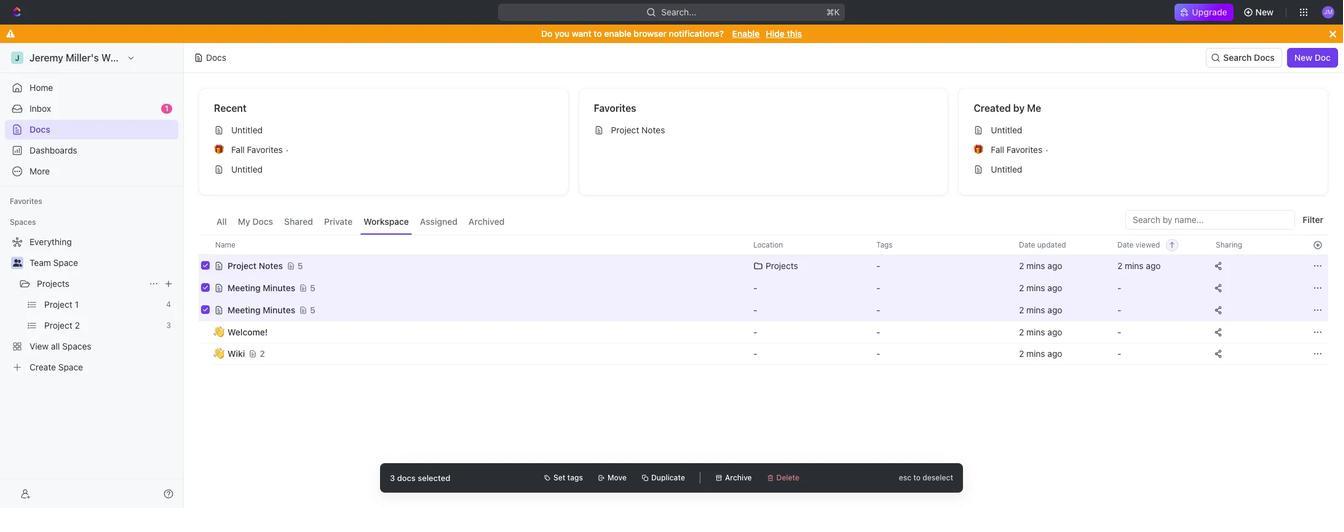 Task type: locate. For each thing, give the bounding box(es) containing it.
ago for third row from the top of the page
[[1048, 283, 1063, 293]]

tab list
[[213, 210, 508, 235]]

docs down inbox
[[30, 124, 50, 135]]

fall favorites • down the recent
[[231, 145, 289, 155]]

0 horizontal spatial notes
[[259, 260, 283, 271]]

project inside row
[[228, 260, 257, 271]]

fall for recent
[[231, 145, 245, 155]]

workspace right the miller's
[[101, 52, 152, 63]]

0 vertical spatial spaces
[[10, 218, 36, 227]]

1 vertical spatial minutes
[[263, 305, 295, 315]]

more
[[30, 166, 50, 177]]

space down view all spaces
[[58, 362, 83, 373]]

1 vertical spatial new
[[1295, 52, 1313, 63]]

mins for row containing wiki
[[1027, 349, 1045, 359]]

1 horizontal spatial date
[[1118, 240, 1134, 249]]

want
[[572, 28, 592, 39]]

project notes inside row
[[228, 260, 283, 271]]

1 horizontal spatial spaces
[[62, 341, 91, 352]]

1 vertical spatial to
[[914, 474, 921, 483]]

2 mins ago for row containing project notes
[[1019, 260, 1063, 271]]

0 horizontal spatial date
[[1019, 240, 1035, 249]]

0 horizontal spatial new
[[1256, 7, 1274, 17]]

2 🎁 from the left
[[974, 145, 984, 154]]

1 vertical spatial projects
[[37, 279, 69, 289]]

project
[[611, 125, 639, 135], [228, 260, 257, 271], [44, 300, 72, 310], [44, 320, 72, 331]]

1 minutes from the top
[[263, 283, 295, 293]]

table containing project notes
[[199, 235, 1329, 367]]

Search by name... text field
[[1133, 211, 1288, 229]]

cell
[[199, 255, 212, 277], [199, 277, 212, 299], [199, 299, 212, 321]]

1 vertical spatial 1
[[75, 300, 79, 310]]

2 mins ago
[[1019, 260, 1063, 271], [1118, 260, 1161, 271], [1019, 283, 1063, 293], [1019, 305, 1063, 315], [1019, 327, 1063, 337], [1019, 349, 1063, 359]]

filter button
[[1298, 210, 1329, 230]]

1 vertical spatial meeting minutes
[[228, 305, 295, 315]]

new for new
[[1256, 7, 1274, 17]]

date updated
[[1019, 240, 1066, 249]]

to right 'want'
[[594, 28, 602, 39]]

1 fall favorites • from the left
[[231, 145, 289, 155]]

home
[[30, 82, 53, 93]]

2 minutes from the top
[[263, 305, 295, 315]]

new left doc
[[1295, 52, 1313, 63]]

favorites button
[[5, 194, 47, 209]]

🎁 for recent
[[214, 145, 224, 154]]

meeting
[[228, 283, 261, 293], [228, 305, 261, 315]]

2 meeting minutes from the top
[[228, 305, 295, 315]]

0 vertical spatial 5
[[298, 260, 303, 271]]

1 vertical spatial spaces
[[62, 341, 91, 352]]

3 cell from the top
[[199, 299, 212, 321]]

fall down the recent
[[231, 145, 245, 155]]

2 date from the left
[[1118, 240, 1134, 249]]

docs
[[206, 52, 226, 63], [1254, 52, 1275, 63], [30, 124, 50, 135], [252, 217, 273, 227]]

1 vertical spatial 5
[[310, 283, 315, 293]]

to
[[594, 28, 602, 39], [914, 474, 921, 483]]

tree containing everything
[[5, 232, 178, 378]]

1 horizontal spatial to
[[914, 474, 921, 483]]

1 vertical spatial project notes
[[228, 260, 283, 271]]

new inside button
[[1256, 7, 1274, 17]]

new for new doc
[[1295, 52, 1313, 63]]

project 2
[[44, 320, 80, 331]]

set tags
[[554, 474, 583, 483]]

move button
[[593, 471, 632, 486]]

•
[[285, 145, 289, 155], [1045, 145, 1049, 155]]

1 horizontal spatial projects
[[766, 260, 798, 271]]

0 horizontal spatial 3
[[166, 321, 171, 330]]

🎁
[[214, 145, 224, 154], [974, 145, 984, 154]]

docs inside my docs "button"
[[252, 217, 273, 227]]

projects down team space
[[37, 279, 69, 289]]

docs link
[[5, 120, 178, 140]]

tree
[[5, 232, 178, 378]]

2 vertical spatial 5
[[310, 305, 315, 315]]

date
[[1019, 240, 1035, 249], [1118, 240, 1134, 249]]

1 date from the left
[[1019, 240, 1035, 249]]

fall favorites • down by
[[991, 145, 1049, 155]]

selected
[[418, 473, 451, 483]]

mins
[[1027, 260, 1045, 271], [1125, 260, 1144, 271], [1027, 283, 1045, 293], [1027, 305, 1045, 315], [1027, 327, 1045, 337], [1027, 349, 1045, 359]]

sharing
[[1216, 240, 1243, 249]]

1 horizontal spatial fall favorites •
[[991, 145, 1049, 155]]

space
[[53, 258, 78, 268], [58, 362, 83, 373]]

2 meeting from the top
[[228, 305, 261, 315]]

move
[[608, 474, 627, 483]]

2 fall from the left
[[991, 145, 1004, 155]]

home link
[[5, 78, 178, 98]]

1 horizontal spatial new
[[1295, 52, 1313, 63]]

untitled
[[231, 125, 263, 135], [991, 125, 1022, 135], [231, 164, 263, 175], [991, 164, 1022, 175]]

2 cell from the top
[[199, 277, 212, 299]]

my docs
[[238, 217, 273, 227]]

my
[[238, 217, 250, 227]]

all button
[[213, 210, 230, 235]]

1 horizontal spatial 3
[[390, 473, 395, 483]]

1 vertical spatial space
[[58, 362, 83, 373]]

1 horizontal spatial 🎁
[[974, 145, 984, 154]]

miller's
[[66, 52, 99, 63]]

favorites
[[594, 103, 636, 114], [247, 145, 283, 155], [1007, 145, 1043, 155], [10, 197, 42, 206]]

row
[[199, 235, 1329, 255], [199, 254, 1329, 278], [199, 276, 1329, 300], [199, 298, 1329, 323], [199, 321, 1329, 344], [199, 342, 1329, 367]]

5 row from the top
[[199, 321, 1329, 344]]

jeremy miller's workspace, , element
[[11, 52, 23, 64]]

docs inside docs "link"
[[30, 124, 50, 135]]

0 vertical spatial space
[[53, 258, 78, 268]]

jeremy miller's workspace
[[30, 52, 152, 63]]

project notes
[[611, 125, 665, 135], [228, 260, 283, 271]]

1
[[165, 104, 169, 113], [75, 300, 79, 310]]

1 fall from the left
[[231, 145, 245, 155]]

row containing name
[[199, 235, 1329, 255]]

2 fall favorites • from the left
[[991, 145, 1049, 155]]

0 vertical spatial meeting minutes
[[228, 283, 295, 293]]

tree inside "sidebar" "navigation"
[[5, 232, 178, 378]]

0 horizontal spatial projects
[[37, 279, 69, 289]]

search docs
[[1224, 52, 1275, 63]]

new up search docs
[[1256, 7, 1274, 17]]

date left the viewed
[[1118, 240, 1134, 249]]

projects inside projects link
[[37, 279, 69, 289]]

0 vertical spatial new
[[1256, 7, 1274, 17]]

0 horizontal spatial workspace
[[101, 52, 152, 63]]

3 docs selected
[[390, 473, 451, 483]]

workspace right 'private'
[[364, 217, 409, 227]]

0 horizontal spatial fall favorites •
[[231, 145, 289, 155]]

updated
[[1038, 240, 1066, 249]]

doc
[[1315, 52, 1331, 63]]

1 vertical spatial workspace
[[364, 217, 409, 227]]

space for create space
[[58, 362, 83, 373]]

view all spaces link
[[5, 337, 176, 357]]

0 horizontal spatial 🎁
[[214, 145, 224, 154]]

1 horizontal spatial workspace
[[364, 217, 409, 227]]

3
[[166, 321, 171, 330], [390, 473, 395, 483]]

create space
[[30, 362, 83, 373]]

filter button
[[1298, 210, 1329, 230]]

1 vertical spatial 3
[[390, 473, 395, 483]]

0 horizontal spatial fall
[[231, 145, 245, 155]]

new inside 'button'
[[1295, 52, 1313, 63]]

0 vertical spatial meeting
[[228, 283, 261, 293]]

ago for row containing wiki
[[1048, 349, 1063, 359]]

spaces down favorites button
[[10, 218, 36, 227]]

date viewed button
[[1110, 236, 1179, 255]]

1 horizontal spatial 1
[[165, 104, 169, 113]]

3 inside tree
[[166, 321, 171, 330]]

3 for 3 docs selected
[[390, 473, 395, 483]]

notes
[[642, 125, 665, 135], [259, 260, 283, 271]]

0 vertical spatial 1
[[165, 104, 169, 113]]

🎁 down the recent
[[214, 145, 224, 154]]

2
[[1019, 260, 1024, 271], [1118, 260, 1123, 271], [1019, 283, 1024, 293], [1019, 305, 1024, 315], [75, 320, 80, 331], [1019, 327, 1024, 337], [260, 349, 265, 359], [1019, 349, 1024, 359]]

space right team
[[53, 258, 78, 268]]

1 horizontal spatial fall
[[991, 145, 1004, 155]]

0 vertical spatial 3
[[166, 321, 171, 330]]

new
[[1256, 7, 1274, 17], [1295, 52, 1313, 63]]

to right esc
[[914, 474, 921, 483]]

🎁 down created
[[974, 145, 984, 154]]

row containing project notes
[[199, 254, 1329, 278]]

1 row from the top
[[199, 235, 1329, 255]]

0 vertical spatial workspace
[[101, 52, 152, 63]]

-
[[876, 260, 880, 271], [753, 283, 757, 293], [876, 283, 880, 293], [1118, 283, 1122, 293], [753, 305, 757, 315], [876, 305, 880, 315], [1118, 305, 1122, 315], [753, 327, 757, 337], [876, 327, 880, 337], [1118, 327, 1122, 337], [753, 349, 757, 359], [876, 349, 880, 359], [1118, 349, 1122, 359]]

meeting minutes
[[228, 283, 295, 293], [228, 305, 295, 315]]

1 vertical spatial meeting
[[228, 305, 261, 315]]

date inside button
[[1019, 240, 1035, 249]]

1 • from the left
[[285, 145, 289, 155]]

ago for 4th row
[[1048, 305, 1063, 315]]

new button
[[1239, 2, 1281, 22]]

project 2 link
[[44, 316, 161, 336]]

delete button
[[762, 471, 805, 486]]

1 horizontal spatial project notes
[[611, 125, 665, 135]]

0 vertical spatial to
[[594, 28, 602, 39]]

• for created by me
[[1045, 145, 1049, 155]]

docs right my at the top left
[[252, 217, 273, 227]]

projects down location
[[766, 260, 798, 271]]

meeting minutes for third row from the top of the page cell
[[228, 283, 295, 293]]

spaces right the all
[[62, 341, 91, 352]]

ago for row containing project notes
[[1048, 260, 1063, 271]]

4 row from the top
[[199, 298, 1329, 323]]

2 mins ago for row containing wiki
[[1019, 349, 1063, 359]]

2 • from the left
[[1045, 145, 1049, 155]]

1 cell from the top
[[199, 255, 212, 277]]

date left updated
[[1019, 240, 1035, 249]]

table
[[199, 235, 1329, 367]]

private
[[324, 217, 353, 227]]

0 horizontal spatial to
[[594, 28, 602, 39]]

date viewed
[[1118, 240, 1160, 249]]

0 vertical spatial notes
[[642, 125, 665, 135]]

meeting minutes for cell corresponding to 4th row
[[228, 305, 295, 315]]

date updated button
[[1012, 236, 1074, 255]]

row containing welcome!
[[199, 321, 1329, 344]]

all
[[217, 217, 227, 227]]

0 horizontal spatial project notes
[[228, 260, 283, 271]]

space for team space
[[53, 258, 78, 268]]

5 for third row from the top of the page
[[310, 283, 315, 293]]

ago
[[1048, 260, 1063, 271], [1146, 260, 1161, 271], [1048, 283, 1063, 293], [1048, 305, 1063, 315], [1048, 327, 1063, 337], [1048, 349, 1063, 359]]

0 vertical spatial minutes
[[263, 283, 295, 293]]

1 meeting from the top
[[228, 283, 261, 293]]

enable
[[732, 28, 760, 39]]

1 vertical spatial notes
[[259, 260, 283, 271]]

🎁 for created by me
[[974, 145, 984, 154]]

3 left docs
[[390, 473, 395, 483]]

1 meeting minutes from the top
[[228, 283, 295, 293]]

0 vertical spatial projects
[[766, 260, 798, 271]]

2 mins ago for third row from the top of the page
[[1019, 283, 1063, 293]]

this
[[787, 28, 802, 39]]

2 row from the top
[[199, 254, 1329, 278]]

jm button
[[1319, 2, 1338, 22]]

minutes
[[263, 283, 295, 293], [263, 305, 295, 315]]

browser
[[634, 28, 667, 39]]

sidebar navigation
[[0, 43, 186, 509]]

everything link
[[5, 232, 176, 252]]

docs right search
[[1254, 52, 1275, 63]]

6 row from the top
[[199, 342, 1329, 367]]

date inside button
[[1118, 240, 1134, 249]]

fall down created
[[991, 145, 1004, 155]]

do
[[541, 28, 553, 39]]

3 down 4
[[166, 321, 171, 330]]

5 for row containing project notes
[[298, 260, 303, 271]]

0 horizontal spatial •
[[285, 145, 289, 155]]

1 🎁 from the left
[[214, 145, 224, 154]]

0 vertical spatial project notes
[[611, 125, 665, 135]]

fall
[[231, 145, 245, 155], [991, 145, 1004, 155]]

0 horizontal spatial 1
[[75, 300, 79, 310]]

1 horizontal spatial •
[[1045, 145, 1049, 155]]

1 inside tree
[[75, 300, 79, 310]]



Task type: vqa. For each thing, say whether or not it's contained in the screenshot.
the rightmost ADD TASK
no



Task type: describe. For each thing, give the bounding box(es) containing it.
workspace button
[[361, 210, 412, 235]]

mins for 4th row
[[1027, 305, 1045, 315]]

project 1 link
[[44, 295, 161, 315]]

project notes link
[[589, 121, 938, 140]]

location
[[753, 240, 783, 249]]

search...
[[662, 7, 697, 17]]

assigned
[[420, 217, 458, 227]]

dashboards link
[[5, 141, 178, 161]]

meeting for third row from the top of the page
[[228, 283, 261, 293]]

recent
[[214, 103, 247, 114]]

set tags button
[[539, 471, 588, 486]]

minutes for 4th row
[[263, 305, 295, 315]]

• for recent
[[285, 145, 289, 155]]

viewed
[[1136, 240, 1160, 249]]

created
[[974, 103, 1011, 114]]

archive
[[725, 474, 752, 483]]

date for date viewed
[[1118, 240, 1134, 249]]

move button
[[593, 471, 632, 486]]

user group image
[[13, 260, 22, 267]]

workspace inside "sidebar" "navigation"
[[101, 52, 152, 63]]

all
[[51, 341, 60, 352]]

favorites inside button
[[10, 197, 42, 206]]

create space link
[[5, 358, 176, 378]]

more button
[[5, 162, 178, 181]]

mins for third row from the top of the page
[[1027, 283, 1045, 293]]

2 mins ago for row containing welcome!
[[1019, 327, 1063, 337]]

mins for row containing welcome!
[[1027, 327, 1045, 337]]

team space
[[30, 258, 78, 268]]

shared button
[[281, 210, 316, 235]]

created by me
[[974, 103, 1041, 114]]

by
[[1013, 103, 1025, 114]]

jeremy
[[30, 52, 63, 63]]

archive button
[[710, 471, 757, 486]]

duplicate button
[[637, 471, 690, 486]]

⌘k
[[827, 7, 840, 17]]

team space link
[[30, 253, 176, 273]]

docs
[[397, 473, 416, 483]]

0 horizontal spatial spaces
[[10, 218, 36, 227]]

tags
[[567, 474, 583, 483]]

5 for 4th row
[[310, 305, 315, 315]]

everything
[[30, 237, 72, 247]]

ago for row containing welcome!
[[1048, 327, 1063, 337]]

docs up the recent
[[206, 52, 226, 63]]

4
[[166, 300, 171, 309]]

you
[[555, 28, 570, 39]]

view all spaces
[[30, 341, 91, 352]]

duplicate
[[651, 474, 685, 483]]

notes inside row
[[259, 260, 283, 271]]

inbox
[[30, 103, 51, 114]]

fall favorites • for recent
[[231, 145, 289, 155]]

private button
[[321, 210, 356, 235]]

docs inside search docs button
[[1254, 52, 1275, 63]]

projects inside row
[[766, 260, 798, 271]]

cell for 4th row
[[199, 299, 212, 321]]

tags
[[876, 240, 893, 249]]

fall for created by me
[[991, 145, 1004, 155]]

search
[[1224, 52, 1252, 63]]

3 row from the top
[[199, 276, 1329, 300]]

esc
[[899, 474, 912, 483]]

wiki
[[228, 349, 245, 359]]

welcome!
[[228, 327, 268, 337]]

notifications?
[[669, 28, 724, 39]]

search docs button
[[1206, 48, 1282, 68]]

name
[[215, 240, 235, 249]]

hide
[[766, 28, 785, 39]]

deselect
[[923, 474, 953, 483]]

upgrade
[[1192, 7, 1227, 17]]

do you want to enable browser notifications? enable hide this
[[541, 28, 802, 39]]

filter
[[1303, 215, 1324, 225]]

my docs button
[[235, 210, 276, 235]]

meeting for 4th row
[[228, 305, 261, 315]]

set
[[554, 474, 565, 483]]

3 for 3
[[166, 321, 171, 330]]

archived
[[469, 217, 505, 227]]

shared
[[284, 217, 313, 227]]

projects link
[[37, 274, 144, 294]]

row containing wiki
[[199, 342, 1329, 367]]

date for date updated
[[1019, 240, 1035, 249]]

create
[[30, 362, 56, 373]]

archived button
[[466, 210, 508, 235]]

enable
[[604, 28, 632, 39]]

view
[[30, 341, 49, 352]]

new doc button
[[1287, 48, 1338, 68]]

cell for row containing project notes
[[199, 255, 212, 277]]

cell for third row from the top of the page
[[199, 277, 212, 299]]

spaces inside view all spaces link
[[62, 341, 91, 352]]

assigned button
[[417, 210, 461, 235]]

tab list containing all
[[213, 210, 508, 235]]

2 inside tree
[[75, 320, 80, 331]]

project 1
[[44, 300, 79, 310]]

mins for row containing project notes
[[1027, 260, 1045, 271]]

upgrade link
[[1175, 4, 1234, 21]]

2 mins ago for 4th row
[[1019, 305, 1063, 315]]

me
[[1027, 103, 1041, 114]]

jm
[[1324, 8, 1333, 16]]

dashboards
[[30, 145, 77, 156]]

fall favorites • for created by me
[[991, 145, 1049, 155]]

delete
[[777, 474, 800, 483]]

minutes for third row from the top of the page
[[263, 283, 295, 293]]

1 horizontal spatial notes
[[642, 125, 665, 135]]

team
[[30, 258, 51, 268]]

new doc
[[1295, 52, 1331, 63]]

esc to deselect
[[899, 474, 953, 483]]

workspace inside button
[[364, 217, 409, 227]]



